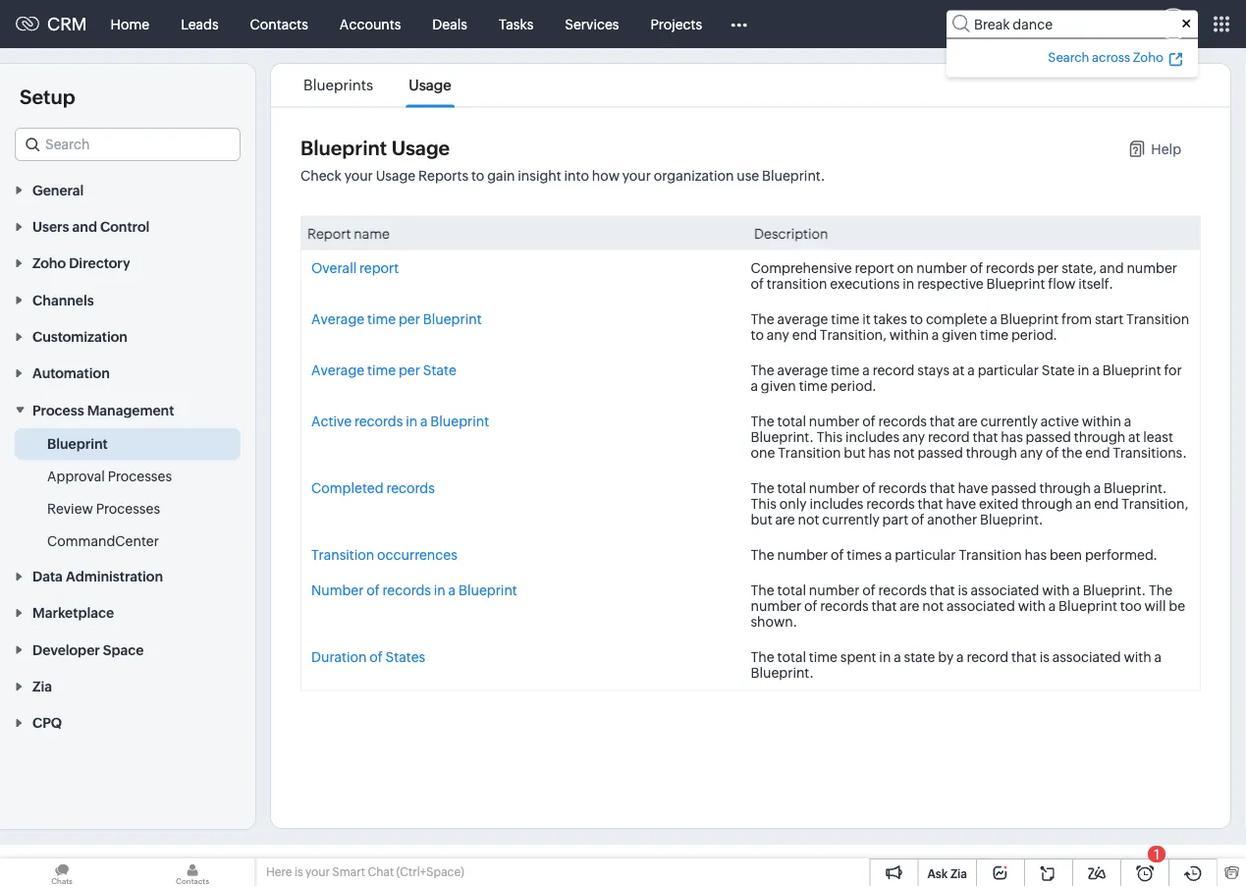 Task type: locate. For each thing, give the bounding box(es) containing it.
0 horizontal spatial currently
[[823, 511, 880, 527]]

0 horizontal spatial at
[[953, 362, 965, 378]]

check your usage reports to gain insight into how your organization use blueprint.
[[301, 168, 826, 184]]

management
[[87, 402, 174, 418]]

0 horizontal spatial given
[[761, 378, 797, 394]]

2 average from the top
[[312, 362, 365, 378]]

0 horizontal spatial state
[[423, 362, 457, 378]]

record left stays
[[873, 362, 915, 378]]

0 vertical spatial average
[[778, 311, 829, 327]]

2 horizontal spatial your
[[623, 168, 651, 184]]

2 vertical spatial are
[[900, 598, 920, 614]]

period. inside the average time it takes to complete a blueprint from start transition to any end transition, within a given time period.
[[1012, 327, 1058, 342]]

transition, down transitions.
[[1122, 496, 1189, 511]]

the for the number of times a particular transition has been performed.
[[751, 547, 775, 563]]

your left the smart
[[306, 866, 330, 879]]

1 horizontal spatial to
[[751, 327, 764, 342]]

the inside the total number of records that have passed through a blueprint. this only includes records that have exited through an end transition, but are not currently part of another blueprint.
[[751, 480, 775, 496]]

end right the
[[1086, 445, 1111, 460]]

report
[[308, 226, 351, 241]]

given up the average time a record stays at a particular state in a blueprint for a given time period.
[[943, 327, 978, 342]]

average inside the average time a record stays at a particular state in a blueprint for a given time period.
[[778, 362, 829, 378]]

0 horizontal spatial zia
[[32, 679, 52, 694]]

review processes
[[47, 501, 160, 516]]

0 vertical spatial within
[[890, 327, 930, 342]]

in up "takes"
[[903, 276, 915, 291]]

customization button
[[0, 318, 255, 354]]

associated
[[971, 582, 1040, 598], [947, 598, 1016, 614], [1053, 649, 1122, 665]]

includes up the part
[[846, 429, 900, 445]]

in down from on the top right
[[1079, 362, 1090, 378]]

records up times
[[867, 496, 916, 511]]

average time per blueprint link
[[312, 311, 482, 327]]

1 vertical spatial record
[[929, 429, 971, 445]]

blueprint
[[301, 137, 387, 160], [987, 276, 1046, 291], [423, 311, 482, 327], [1001, 311, 1060, 327], [1103, 362, 1162, 378], [431, 413, 490, 429], [47, 436, 108, 451], [459, 582, 518, 598], [1059, 598, 1118, 614]]

associated inside the total time spent in a state by a record that is associated with a blueprint.
[[1053, 649, 1122, 665]]

this right one
[[817, 429, 843, 445]]

and
[[72, 219, 97, 235], [1100, 260, 1125, 276]]

cpq
[[32, 715, 62, 731]]

total inside the total time spent in a state by a record that is associated with a blueprint.
[[778, 649, 807, 665]]

passed inside the total number of records that have passed through a blueprint. this only includes records that have exited through an end transition, but are not currently part of another blueprint.
[[992, 480, 1037, 496]]

report inside comprehensive report on number of records per state, and number of transition executions in respective blueprint flow itself.
[[855, 260, 895, 276]]

is down the number of times a particular transition has been performed.
[[959, 582, 968, 598]]

to right "takes"
[[911, 311, 924, 327]]

zia up cpq on the bottom of page
[[32, 679, 52, 694]]

0 horizontal spatial transition,
[[820, 327, 887, 342]]

0 horizontal spatial but
[[751, 511, 773, 527]]

chats image
[[0, 859, 124, 886]]

currently left active
[[981, 413, 1039, 429]]

total inside the 'the total number of records that is associated with a blueprint. the number of records that are not associated with a blueprint too will be shown.'
[[778, 582, 807, 598]]

description
[[755, 226, 829, 241]]

blueprint inside the average time a record stays at a particular state in a blueprint for a given time period.
[[1103, 362, 1162, 378]]

Search field
[[947, 10, 1199, 38]]

2 average from the top
[[778, 362, 829, 378]]

list containing blueprints
[[286, 64, 470, 107]]

transition, inside the total number of records that have passed through a blueprint. this only includes records that have exited through an end transition, but are not currently part of another blueprint.
[[1122, 496, 1189, 511]]

time
[[367, 311, 396, 327], [832, 311, 860, 327], [981, 327, 1009, 342], [367, 362, 396, 378], [832, 362, 860, 378], [800, 378, 828, 394], [809, 649, 838, 665]]

2 vertical spatial not
[[923, 598, 944, 614]]

zia button
[[0, 668, 255, 704]]

any left the
[[1021, 445, 1044, 460]]

blueprint. inside the total time spent in a state by a record that is associated with a blueprint.
[[751, 665, 815, 680]]

1 vertical spatial average
[[312, 362, 365, 378]]

per
[[1038, 260, 1060, 276], [399, 311, 421, 327], [399, 362, 421, 378]]

itself.
[[1079, 276, 1114, 291]]

directory
[[69, 255, 130, 271]]

2 horizontal spatial not
[[923, 598, 944, 614]]

None field
[[15, 128, 241, 161]]

state up active
[[1042, 362, 1076, 378]]

through down the
[[1040, 480, 1092, 496]]

an
[[1076, 496, 1092, 511]]

this inside the total number of records that have passed through a blueprint. this only includes records that have exited through an end transition, but are not currently part of another blueprint.
[[751, 496, 777, 511]]

0 horizontal spatial this
[[751, 496, 777, 511]]

1 horizontal spatial but
[[844, 445, 866, 460]]

end inside the total number of records that are currently active within a blueprint. this includes any record that has passed through at least one transition but has not passed through any of the end transitions.
[[1086, 445, 1111, 460]]

this left only
[[751, 496, 777, 511]]

complete
[[927, 311, 988, 327]]

and inside comprehensive report on number of records per state, and number of transition executions in respective blueprint flow itself.
[[1100, 260, 1125, 276]]

processes for review processes
[[96, 501, 160, 516]]

0 horizontal spatial any
[[767, 327, 790, 342]]

1
[[1155, 847, 1160, 862]]

occurrences
[[377, 547, 458, 563]]

has up the part
[[869, 445, 891, 460]]

average inside the average time it takes to complete a blueprint from start transition to any end transition, within a given time period.
[[778, 311, 829, 327]]

1 vertical spatial particular
[[895, 547, 957, 563]]

record inside the average time a record stays at a particular state in a blueprint for a given time period.
[[873, 362, 915, 378]]

1 vertical spatial end
[[1086, 445, 1111, 460]]

blueprints link
[[301, 77, 377, 94]]

the for the average time it takes to complete a blueprint from start transition to any end transition, within a given time period.
[[751, 311, 775, 327]]

the for the total number of records that is associated with a blueprint. the number of records that are not associated with a blueprint too will be shown.
[[751, 582, 775, 598]]

1 vertical spatial processes
[[96, 501, 160, 516]]

period. inside the average time a record stays at a particular state in a blueprint for a given time period.
[[831, 378, 877, 394]]

records left 'flow'
[[987, 260, 1035, 276]]

smart
[[332, 866, 366, 879]]

1 vertical spatial are
[[776, 511, 796, 527]]

total inside the total number of records that have passed through a blueprint. this only includes records that have exited through an end transition, but are not currently part of another blueprint.
[[778, 480, 807, 496]]

has
[[1002, 429, 1024, 445], [869, 445, 891, 460], [1025, 547, 1048, 563]]

0 vertical spatial are
[[959, 413, 978, 429]]

the inside the average time it takes to complete a blueprint from start transition to any end transition, within a given time period.
[[751, 311, 775, 327]]

records inside the total number of records that are currently active within a blueprint. this includes any record that has passed through at least one transition but has not passed through any of the end transitions.
[[879, 413, 928, 429]]

to down comprehensive
[[751, 327, 764, 342]]

the total number of records that are currently active within a blueprint. this includes any record that has passed through at least one transition but has not passed through any of the end transitions.
[[751, 413, 1188, 460]]

not up by
[[923, 598, 944, 614]]

particular down another
[[895, 547, 957, 563]]

within up stays
[[890, 327, 930, 342]]

the inside the total number of records that are currently active within a blueprint. this includes any record that has passed through at least one transition but has not passed through any of the end transitions.
[[751, 413, 775, 429]]

1 vertical spatial zia
[[951, 867, 968, 880]]

1 horizontal spatial currently
[[981, 413, 1039, 429]]

but right one
[[844, 445, 866, 460]]

across
[[1093, 50, 1131, 64]]

transition right start
[[1127, 311, 1190, 327]]

3 total from the top
[[778, 582, 807, 598]]

2 vertical spatial record
[[967, 649, 1009, 665]]

at inside the total number of records that are currently active within a blueprint. this includes any record that has passed through at least one transition but has not passed through any of the end transitions.
[[1129, 429, 1141, 445]]

per inside comprehensive report on number of records per state, and number of transition executions in respective blueprint flow itself.
[[1038, 260, 1060, 276]]

deals
[[433, 16, 468, 32]]

transition right one
[[778, 445, 842, 460]]

blueprint inside the 'the total number of records that is associated with a blueprint. the number of records that are not associated with a blueprint too will be shown.'
[[1059, 598, 1118, 614]]

any inside the average time it takes to complete a blueprint from start transition to any end transition, within a given time period.
[[767, 327, 790, 342]]

at left least
[[1129, 429, 1141, 445]]

1 horizontal spatial are
[[900, 598, 920, 614]]

1 horizontal spatial state
[[1042, 362, 1076, 378]]

average for transition,
[[778, 311, 829, 327]]

but left only
[[751, 511, 773, 527]]

your down blueprint usage
[[345, 168, 373, 184]]

report left on
[[855, 260, 895, 276]]

blueprint inside 'process management' region
[[47, 436, 108, 451]]

but inside the total number of records that are currently active within a blueprint. this includes any record that has passed through at least one transition but has not passed through any of the end transitions.
[[844, 445, 866, 460]]

usage up reports
[[392, 137, 450, 160]]

general button
[[0, 171, 255, 208]]

profile image
[[1147, 0, 1202, 48]]

are inside the total number of records that have passed through a blueprint. this only includes records that have exited through an end transition, but are not currently part of another blueprint.
[[776, 511, 796, 527]]

flow
[[1049, 276, 1076, 291]]

not left the part
[[798, 511, 820, 527]]

is right here
[[295, 866, 303, 879]]

not
[[894, 445, 915, 460], [798, 511, 820, 527], [923, 598, 944, 614]]

and right state,
[[1100, 260, 1125, 276]]

blueprint. up only
[[751, 429, 815, 445]]

end
[[793, 327, 818, 342], [1086, 445, 1111, 460], [1095, 496, 1120, 511]]

2 state from the left
[[1042, 362, 1076, 378]]

takes
[[874, 311, 908, 327]]

0 vertical spatial particular
[[978, 362, 1040, 378]]

are
[[959, 413, 978, 429], [776, 511, 796, 527], [900, 598, 920, 614]]

with
[[1043, 582, 1071, 598], [1019, 598, 1046, 614], [1125, 649, 1152, 665]]

report for overall
[[360, 260, 399, 276]]

the for the average time a record stays at a particular state in a blueprint for a given time period.
[[751, 362, 775, 378]]

1 vertical spatial usage
[[392, 137, 450, 160]]

1 horizontal spatial transition,
[[1122, 496, 1189, 511]]

usage down deals
[[409, 77, 452, 94]]

1 average from the top
[[778, 311, 829, 327]]

with down too
[[1125, 649, 1152, 665]]

per left state,
[[1038, 260, 1060, 276]]

average
[[778, 311, 829, 327], [778, 362, 829, 378]]

per up active records in a blueprint link
[[399, 362, 421, 378]]

end right an
[[1095, 496, 1120, 511]]

leads
[[181, 16, 219, 32]]

0 horizontal spatial not
[[798, 511, 820, 527]]

4 total from the top
[[778, 649, 807, 665]]

accounts
[[340, 16, 401, 32]]

by
[[939, 649, 954, 665]]

transition, inside the average time it takes to complete a blueprint from start transition to any end transition, within a given time period.
[[820, 327, 887, 342]]

zoho directory
[[32, 255, 130, 271]]

not inside the total number of records that are currently active within a blueprint. this includes any record that has passed through at least one transition but has not passed through any of the end transitions.
[[894, 445, 915, 460]]

through left an
[[1022, 496, 1074, 511]]

0 vertical spatial and
[[72, 219, 97, 235]]

average for average time per blueprint
[[312, 311, 365, 327]]

0 vertical spatial given
[[943, 327, 978, 342]]

and right users on the left of page
[[72, 219, 97, 235]]

list
[[286, 64, 470, 107]]

zia right ask
[[951, 867, 968, 880]]

0 vertical spatial per
[[1038, 260, 1060, 276]]

blueprint. right another
[[981, 511, 1044, 527]]

number
[[917, 260, 968, 276], [1127, 260, 1178, 276], [809, 413, 860, 429], [809, 480, 860, 496], [778, 547, 829, 563], [809, 582, 860, 598], [751, 598, 802, 614]]

any down stays
[[903, 429, 926, 445]]

1 average from the top
[[312, 311, 365, 327]]

0 vertical spatial at
[[953, 362, 965, 378]]

1 horizontal spatial given
[[943, 327, 978, 342]]

with down the been
[[1043, 582, 1071, 598]]

period. left from on the top right
[[1012, 327, 1058, 342]]

leads link
[[165, 0, 234, 48]]

0 vertical spatial processes
[[108, 468, 172, 484]]

has left active
[[1002, 429, 1024, 445]]

includes right only
[[810, 496, 864, 511]]

the inside the total time spent in a state by a record that is associated with a blueprint.
[[751, 649, 775, 665]]

1 horizontal spatial your
[[345, 168, 373, 184]]

transition occurrences link
[[312, 547, 458, 563]]

average
[[312, 311, 365, 327], [312, 362, 365, 378]]

help
[[1152, 141, 1182, 157]]

this
[[817, 429, 843, 445], [751, 496, 777, 511]]

in inside the total time spent in a state by a record that is associated with a blueprint.
[[880, 649, 892, 665]]

0 vertical spatial transition,
[[820, 327, 887, 342]]

currently inside the total number of records that are currently active within a blueprint. this includes any record that has passed through at least one transition but has not passed through any of the end transitions.
[[981, 413, 1039, 429]]

1 vertical spatial given
[[761, 378, 797, 394]]

usage down blueprint usage
[[376, 168, 416, 184]]

1 vertical spatial this
[[751, 496, 777, 511]]

the for the total number of records that have passed through a blueprint. this only includes records that have exited through an end transition, but are not currently part of another blueprint.
[[751, 480, 775, 496]]

0 vertical spatial zia
[[32, 679, 52, 694]]

1 report from the left
[[360, 260, 399, 276]]

0 horizontal spatial period.
[[831, 378, 877, 394]]

0 horizontal spatial zoho
[[32, 255, 66, 271]]

0 vertical spatial record
[[873, 362, 915, 378]]

1 vertical spatial per
[[399, 311, 421, 327]]

average up active
[[312, 362, 365, 378]]

number of records in a blueprint
[[312, 582, 518, 598]]

the total number of records that have passed through a blueprint. this only includes records that have exited through an end transition, but are not currently part of another blueprint.
[[751, 480, 1189, 527]]

projects
[[651, 16, 703, 32]]

review
[[47, 501, 93, 516]]

in down occurrences at left
[[434, 582, 446, 598]]

but
[[844, 445, 866, 460], [751, 511, 773, 527]]

2 vertical spatial per
[[399, 362, 421, 378]]

0 vertical spatial not
[[894, 445, 915, 460]]

state up active records in a blueprint link
[[423, 362, 457, 378]]

1 vertical spatial is
[[1040, 649, 1050, 665]]

1 horizontal spatial within
[[1083, 413, 1122, 429]]

0 vertical spatial end
[[793, 327, 818, 342]]

within right active
[[1083, 413, 1122, 429]]

0 horizontal spatial is
[[295, 866, 303, 879]]

1 total from the top
[[778, 413, 807, 429]]

customization
[[32, 329, 128, 345]]

to left gain
[[472, 168, 485, 184]]

records up the part
[[879, 480, 928, 496]]

processes down approval processes
[[96, 501, 160, 516]]

is down the 'the total number of records that is associated with a blueprint. the number of records that are not associated with a blueprint too will be shown.'
[[1040, 649, 1050, 665]]

2 report from the left
[[855, 260, 895, 276]]

0 horizontal spatial particular
[[895, 547, 957, 563]]

the number of times a particular transition has been performed.
[[751, 547, 1158, 563]]

0 vertical spatial average
[[312, 311, 365, 327]]

processes up "review processes"
[[108, 468, 172, 484]]

name
[[354, 226, 390, 241]]

transition up number on the bottom
[[312, 547, 375, 563]]

1 vertical spatial period.
[[831, 378, 877, 394]]

1 vertical spatial currently
[[823, 511, 880, 527]]

are inside the 'the total number of records that is associated with a blueprint. the number of records that are not associated with a blueprint too will be shown.'
[[900, 598, 920, 614]]

your
[[345, 168, 373, 184], [623, 168, 651, 184], [306, 866, 330, 879]]

0 horizontal spatial has
[[869, 445, 891, 460]]

process
[[32, 402, 84, 418]]

1 vertical spatial transition,
[[1122, 496, 1189, 511]]

1 horizontal spatial at
[[1129, 429, 1141, 445]]

end inside the average time it takes to complete a blueprint from start transition to any end transition, within a given time period.
[[793, 327, 818, 342]]

0 horizontal spatial within
[[890, 327, 930, 342]]

1 horizontal spatial and
[[1100, 260, 1125, 276]]

in right spent
[[880, 649, 892, 665]]

transition inside the average time it takes to complete a blueprint from start transition to any end transition, within a given time period.
[[1127, 311, 1190, 327]]

is inside the 'the total number of records that is associated with a blueprint. the number of records that are not associated with a blueprint too will be shown.'
[[959, 582, 968, 598]]

1 vertical spatial within
[[1083, 413, 1122, 429]]

average down overall
[[312, 311, 365, 327]]

2 vertical spatial end
[[1095, 496, 1120, 511]]

1 vertical spatial zoho
[[32, 255, 66, 271]]

to
[[472, 168, 485, 184], [911, 311, 924, 327], [751, 327, 764, 342]]

given inside the average time a record stays at a particular state in a blueprint for a given time period.
[[761, 378, 797, 394]]

records down stays
[[879, 413, 928, 429]]

executions
[[831, 276, 901, 291]]

0 vertical spatial but
[[844, 445, 866, 460]]

start
[[1096, 311, 1124, 327]]

within
[[890, 327, 930, 342], [1083, 413, 1122, 429]]

total for the total number of records that have passed through a blueprint. this only includes records that have exited through an end transition, but are not currently part of another blueprint.
[[778, 480, 807, 496]]

1 horizontal spatial particular
[[978, 362, 1040, 378]]

end inside the total number of records that have passed through a blueprint. this only includes records that have exited through an end transition, but are not currently part of another blueprint.
[[1095, 496, 1120, 511]]

setup
[[20, 85, 75, 108]]

has left the been
[[1025, 547, 1048, 563]]

0 vertical spatial includes
[[846, 429, 900, 445]]

0 horizontal spatial report
[[360, 260, 399, 276]]

average for given
[[778, 362, 829, 378]]

passed
[[1026, 429, 1072, 445], [918, 445, 964, 460], [992, 480, 1037, 496]]

ask zia
[[928, 867, 968, 880]]

total for the total time spent in a state by a record that is associated with a blueprint.
[[778, 649, 807, 665]]

zoho
[[1134, 50, 1164, 64], [32, 255, 66, 271]]

blueprint. inside the total number of records that are currently active within a blueprint. this includes any record that has passed through at least one transition but has not passed through any of the end transitions.
[[751, 429, 815, 445]]

zoho directory button
[[0, 244, 255, 281]]

particular down the average time it takes to complete a blueprint from start transition to any end transition, within a given time period. on the top right of page
[[978, 362, 1040, 378]]

period. down it
[[831, 378, 877, 394]]

2 vertical spatial is
[[295, 866, 303, 879]]

record inside the total number of records that are currently active within a blueprint. this includes any record that has passed through at least one transition but has not passed through any of the end transitions.
[[929, 429, 971, 445]]

completed records
[[312, 480, 435, 496]]

blueprint. down performed.
[[1084, 582, 1147, 598]]

0 vertical spatial is
[[959, 582, 968, 598]]

2 horizontal spatial is
[[1040, 649, 1050, 665]]

record right by
[[967, 649, 1009, 665]]

is
[[959, 582, 968, 598], [1040, 649, 1050, 665], [295, 866, 303, 879]]

total inside the total number of records that are currently active within a blueprint. this includes any record that has passed through at least one transition but has not passed through any of the end transitions.
[[778, 413, 807, 429]]

not up the part
[[894, 445, 915, 460]]

zia
[[32, 679, 52, 694], [951, 867, 968, 880]]

1 vertical spatial and
[[1100, 260, 1125, 276]]

the inside the average time a record stays at a particular state in a blueprint for a given time period.
[[751, 362, 775, 378]]

zoho right across
[[1134, 50, 1164, 64]]

1 vertical spatial at
[[1129, 429, 1141, 445]]

records inside comprehensive report on number of records per state, and number of transition executions in respective blueprint flow itself.
[[987, 260, 1035, 276]]

per up average time per state
[[399, 311, 421, 327]]

general
[[32, 182, 84, 198]]

only
[[780, 496, 807, 511]]

0 vertical spatial period.
[[1012, 327, 1058, 342]]

1 horizontal spatial zoho
[[1134, 50, 1164, 64]]

end down transition
[[793, 327, 818, 342]]

at
[[953, 362, 965, 378], [1129, 429, 1141, 445]]

1 vertical spatial but
[[751, 511, 773, 527]]

period.
[[1012, 327, 1058, 342], [831, 378, 877, 394]]

currently up times
[[823, 511, 880, 527]]

gain
[[488, 168, 515, 184]]

0 vertical spatial currently
[[981, 413, 1039, 429]]

that inside the total time spent in a state by a record that is associated with a blueprint.
[[1012, 649, 1038, 665]]

1 horizontal spatial report
[[855, 260, 895, 276]]

2 vertical spatial usage
[[376, 168, 416, 184]]

includes inside the total number of records that have passed through a blueprint. this only includes records that have exited through an end transition, but are not currently part of another blueprint.
[[810, 496, 864, 511]]

0 horizontal spatial are
[[776, 511, 796, 527]]

(ctrl+space)
[[397, 866, 465, 879]]

0 horizontal spatial and
[[72, 219, 97, 235]]

through
[[1075, 429, 1126, 445], [967, 445, 1018, 460], [1040, 480, 1092, 496], [1022, 496, 1074, 511]]

from
[[1062, 311, 1093, 327]]

2 total from the top
[[778, 480, 807, 496]]

blueprint. down shown.
[[751, 665, 815, 680]]

report down name
[[360, 260, 399, 276]]

average for average time per state
[[312, 362, 365, 378]]

overall report link
[[312, 260, 399, 276]]

process management region
[[0, 428, 255, 558]]

1 vertical spatial includes
[[810, 496, 864, 511]]

accounts link
[[324, 0, 417, 48]]

1 vertical spatial average
[[778, 362, 829, 378]]

blueprint. inside the 'the total number of records that is associated with a blueprint. the number of records that are not associated with a blueprint too will be shown.'
[[1084, 582, 1147, 598]]

transition,
[[820, 327, 887, 342], [1122, 496, 1189, 511]]

1 horizontal spatial is
[[959, 582, 968, 598]]

developer space button
[[0, 631, 255, 668]]

transition, down the executions
[[820, 327, 887, 342]]

at right stays
[[953, 362, 965, 378]]

1 horizontal spatial period.
[[1012, 327, 1058, 342]]

1 vertical spatial not
[[798, 511, 820, 527]]

your right how
[[623, 168, 651, 184]]

zoho down users on the left of page
[[32, 255, 66, 271]]

any down transition
[[767, 327, 790, 342]]

includes inside the total number of records that are currently active within a blueprint. this includes any record that has passed through at least one transition but has not passed through any of the end transitions.
[[846, 429, 900, 445]]

2 horizontal spatial are
[[959, 413, 978, 429]]

1 horizontal spatial not
[[894, 445, 915, 460]]

given up one
[[761, 378, 797, 394]]

record down the average time a record stays at a particular state in a blueprint for a given time period.
[[929, 429, 971, 445]]

records down times
[[879, 582, 928, 598]]

marketplace element
[[1067, 0, 1107, 48]]



Task type: describe. For each thing, give the bounding box(es) containing it.
exited
[[980, 496, 1019, 511]]

home
[[111, 16, 149, 32]]

within inside the total number of records that are currently active within a blueprint. this includes any record that has passed through at least one transition but has not passed through any of the end transitions.
[[1083, 413, 1122, 429]]

be
[[1170, 598, 1186, 614]]

within inside the average time it takes to complete a blueprint from start transition to any end transition, within a given time period.
[[890, 327, 930, 342]]

2 horizontal spatial has
[[1025, 547, 1048, 563]]

blueprint usage
[[301, 137, 450, 160]]

users and control
[[32, 219, 150, 235]]

here
[[266, 866, 292, 879]]

includes for currently
[[810, 496, 864, 511]]

approval processes
[[47, 468, 172, 484]]

are inside the total number of records that are currently active within a blueprint. this includes any record that has passed through at least one transition but has not passed through any of the end transitions.
[[959, 413, 978, 429]]

marketplace
[[32, 605, 114, 621]]

channels
[[32, 292, 94, 308]]

part
[[883, 511, 909, 527]]

the for the total number of records that are currently active within a blueprint. this includes any record that has passed through at least one transition but has not passed through any of the end transitions.
[[751, 413, 775, 429]]

active
[[1041, 413, 1080, 429]]

completed
[[312, 480, 384, 496]]

zia inside dropdown button
[[32, 679, 52, 694]]

a inside the total number of records that have passed through a blueprint. this only includes records that have exited through an end transition, but are not currently part of another blueprint.
[[1094, 480, 1102, 496]]

time inside the total time spent in a state by a record that is associated with a blueprint.
[[809, 649, 838, 665]]

0 horizontal spatial to
[[472, 168, 485, 184]]

1 horizontal spatial any
[[903, 429, 926, 445]]

records right completed
[[387, 480, 435, 496]]

approval processes link
[[47, 466, 172, 486]]

active records in a blueprint link
[[312, 413, 490, 429]]

on
[[898, 260, 914, 276]]

blueprint inside comprehensive report on number of records per state, and number of transition executions in respective blueprint flow itself.
[[987, 276, 1046, 291]]

state inside the average time a record stays at a particular state in a blueprint for a given time period.
[[1042, 362, 1076, 378]]

for
[[1165, 362, 1183, 378]]

have left exited on the bottom of the page
[[946, 496, 977, 511]]

overall report
[[312, 260, 399, 276]]

given inside the average time it takes to complete a blueprint from start transition to any end transition, within a given time period.
[[943, 327, 978, 342]]

per for the average time a record stays at a particular state in a blueprint for a given time period.
[[399, 362, 421, 378]]

review processes link
[[47, 499, 160, 518]]

report for comprehensive
[[855, 260, 895, 276]]

total for the total number of records that is associated with a blueprint. the number of records that are not associated with a blueprint too will be shown.
[[778, 582, 807, 598]]

total for the total number of records that are currently active within a blueprint. this includes any record that has passed through at least one transition but has not passed through any of the end transitions.
[[778, 413, 807, 429]]

crm link
[[16, 14, 87, 34]]

insight
[[518, 168, 562, 184]]

have up another
[[959, 480, 989, 496]]

least
[[1144, 429, 1174, 445]]

one
[[751, 445, 776, 460]]

processes for approval processes
[[108, 468, 172, 484]]

contacts
[[250, 16, 308, 32]]

commandcenter link
[[47, 531, 159, 551]]

but inside the total number of records that have passed through a blueprint. this only includes records that have exited through an end transition, but are not currently part of another blueprint.
[[751, 511, 773, 527]]

Other Modules field
[[718, 8, 761, 40]]

times
[[847, 547, 883, 563]]

0 horizontal spatial your
[[306, 866, 330, 879]]

blueprint link
[[47, 434, 108, 453]]

per for the average time it takes to complete a blueprint from start transition to any end transition, within a given time period.
[[399, 311, 421, 327]]

use
[[737, 168, 760, 184]]

cpq button
[[0, 704, 255, 741]]

records down occurrences at left
[[383, 582, 431, 598]]

number inside the total number of records that have passed through a blueprint. this only includes records that have exited through an end transition, but are not currently part of another blueprint.
[[809, 480, 860, 496]]

the
[[1062, 445, 1083, 460]]

into
[[565, 168, 590, 184]]

commandcenter
[[47, 533, 159, 549]]

services
[[565, 16, 620, 32]]

zoho inside dropdown button
[[32, 255, 66, 271]]

not inside the 'the total number of records that is associated with a blueprint. the number of records that are not associated with a blueprint too will be shown.'
[[923, 598, 944, 614]]

in inside the average time a record stays at a particular state in a blueprint for a given time period.
[[1079, 362, 1090, 378]]

2 horizontal spatial any
[[1021, 445, 1044, 460]]

state,
[[1062, 260, 1098, 276]]

record inside the total time spent in a state by a record that is associated with a blueprint.
[[967, 649, 1009, 665]]

number of records in a blueprint link
[[312, 582, 518, 598]]

average time per blueprint
[[312, 311, 482, 327]]

number inside the total number of records that are currently active within a blueprint. this includes any record that has passed through at least one transition but has not passed through any of the end transitions.
[[809, 413, 860, 429]]

active records in a blueprint
[[312, 413, 490, 429]]

contacts link
[[234, 0, 324, 48]]

control
[[100, 219, 150, 235]]

1 state from the left
[[423, 362, 457, 378]]

the total time spent in a state by a record that is associated with a blueprint.
[[751, 649, 1163, 680]]

currently inside the total number of records that have passed through a blueprint. this only includes records that have exited through an end transition, but are not currently part of another blueprint.
[[823, 511, 880, 527]]

Search text field
[[16, 129, 240, 160]]

will
[[1145, 598, 1167, 614]]

it
[[863, 311, 871, 327]]

signals image
[[990, 0, 1027, 48]]

organization
[[654, 168, 734, 184]]

at inside the average time a record stays at a particular state in a blueprint for a given time period.
[[953, 362, 965, 378]]

active
[[312, 413, 352, 429]]

transition down exited on the bottom of the page
[[959, 547, 1023, 563]]

automation
[[32, 366, 110, 381]]

the average time a record stays at a particular state in a blueprint for a given time period.
[[751, 362, 1183, 394]]

1 horizontal spatial zia
[[951, 867, 968, 880]]

in inside comprehensive report on number of records per state, and number of transition executions in respective blueprint flow itself.
[[903, 276, 915, 291]]

too
[[1121, 598, 1142, 614]]

comprehensive report on number of records per state, and number of transition executions in respective blueprint flow itself.
[[751, 260, 1178, 291]]

shown.
[[751, 614, 798, 629]]

duration of states
[[312, 649, 426, 665]]

through left least
[[1075, 429, 1126, 445]]

the for the total time spent in a state by a record that is associated with a blueprint.
[[751, 649, 775, 665]]

duration
[[312, 649, 367, 665]]

home link
[[95, 0, 165, 48]]

not inside the total number of records that have passed through a blueprint. this only includes records that have exited through an end transition, but are not currently part of another blueprint.
[[798, 511, 820, 527]]

includes for has
[[846, 429, 900, 445]]

contacts image
[[131, 859, 255, 886]]

marketplace button
[[0, 594, 255, 631]]

is inside the total time spent in a state by a record that is associated with a blueprint.
[[1040, 649, 1050, 665]]

a inside the total number of records that are currently active within a blueprint. this includes any record that has passed through at least one transition but has not passed through any of the end transitions.
[[1125, 413, 1132, 429]]

projects link
[[635, 0, 718, 48]]

2 horizontal spatial to
[[911, 311, 924, 327]]

setup element
[[1107, 0, 1147, 48]]

process management button
[[0, 391, 255, 428]]

usage link
[[406, 77, 455, 94]]

comprehensive
[[751, 260, 853, 276]]

states
[[386, 649, 426, 665]]

crm
[[47, 14, 87, 34]]

been
[[1050, 547, 1083, 563]]

here is your smart chat (ctrl+space)
[[266, 866, 465, 879]]

respective
[[918, 276, 984, 291]]

spent
[[841, 649, 877, 665]]

0 vertical spatial usage
[[409, 77, 452, 94]]

search across zoho
[[1049, 50, 1164, 64]]

search
[[1049, 50, 1090, 64]]

process management
[[32, 402, 174, 418]]

records right active
[[355, 413, 403, 429]]

1 horizontal spatial has
[[1002, 429, 1024, 445]]

0 vertical spatial zoho
[[1134, 50, 1164, 64]]

in down average time per state
[[406, 413, 418, 429]]

with down the number of times a particular transition has been performed.
[[1019, 598, 1046, 614]]

through up exited on the bottom of the page
[[967, 445, 1018, 460]]

blueprint. right use
[[763, 168, 826, 184]]

number
[[312, 582, 364, 598]]

with inside the total time spent in a state by a record that is associated with a blueprint.
[[1125, 649, 1152, 665]]

blueprint. down transitions.
[[1105, 480, 1168, 496]]

data administration button
[[0, 558, 255, 594]]

particular inside the average time a record stays at a particular state in a blueprint for a given time period.
[[978, 362, 1040, 378]]

chat
[[368, 866, 394, 879]]

average time per state link
[[312, 362, 457, 378]]

and inside users and control dropdown button
[[72, 219, 97, 235]]

transition occurrences
[[312, 547, 458, 563]]

this inside the total number of records that are currently active within a blueprint. this includes any record that has passed through at least one transition but has not passed through any of the end transitions.
[[817, 429, 843, 445]]

transition inside the total number of records that are currently active within a blueprint. this includes any record that has passed through at least one transition but has not passed through any of the end transitions.
[[778, 445, 842, 460]]

state
[[905, 649, 936, 665]]

records up spent
[[821, 598, 869, 614]]

developer space
[[32, 642, 144, 658]]

create menu image
[[941, 0, 990, 48]]

data
[[32, 569, 63, 584]]

data administration
[[32, 569, 163, 584]]

ask
[[928, 867, 949, 880]]

blueprint inside the average time it takes to complete a blueprint from start transition to any end transition, within a given time period.
[[1001, 311, 1060, 327]]



Task type: vqa. For each thing, say whether or not it's contained in the screenshot.
Contacts at the top of the page
yes



